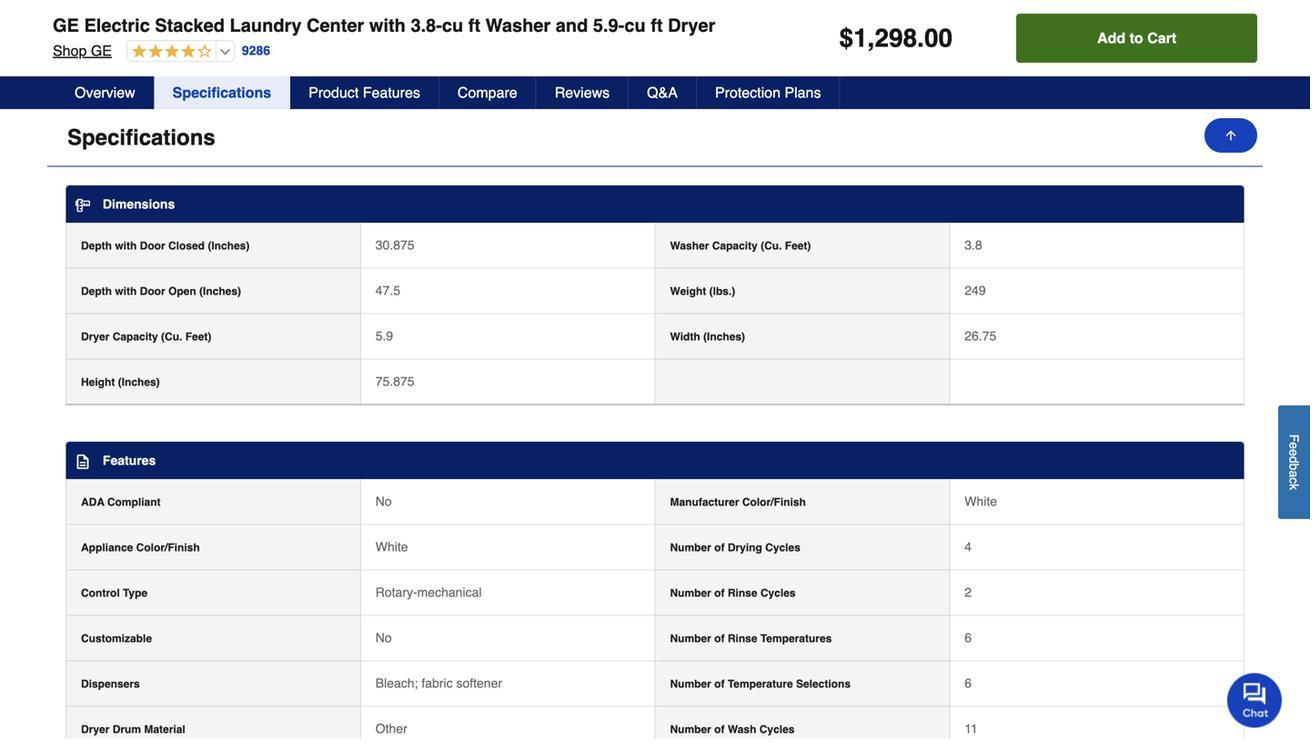Task type: describe. For each thing, give the bounding box(es) containing it.
specifications button down 65 at the left top of page
[[154, 76, 290, 109]]

door for 30.875
[[140, 240, 165, 253]]

type
[[123, 587, 148, 600]]

compare button
[[439, 76, 537, 109]]

6 for bleach; fabric softener
[[965, 677, 972, 691]]

add to cart button
[[1017, 14, 1258, 63]]

2 cu from the left
[[625, 15, 646, 36]]

manufacturer color/finish
[[670, 496, 806, 509]]

0 vertical spatial with
[[369, 15, 406, 36]]

compliant
[[107, 496, 161, 509]]

protection plans button
[[697, 76, 840, 109]]

1 cu from the left
[[442, 15, 463, 36]]

laundry
[[230, 15, 302, 36]]

of for white
[[715, 542, 725, 555]]

to
[[1130, 30, 1144, 46]]

stacked
[[155, 15, 225, 36]]

ada
[[81, 496, 104, 509]]

1 vertical spatial ge
[[91, 42, 112, 59]]

plans
[[785, 84, 821, 101]]

b
[[1287, 464, 1302, 471]]

product
[[309, 84, 359, 101]]

and
[[556, 15, 588, 36]]

compare
[[458, 84, 518, 101]]

prop 65 warning(s)
[[184, 50, 300, 64]]

1 horizontal spatial washer
[[486, 15, 551, 36]]

warning image
[[167, 49, 179, 63]]

ge electric stacked laundry center with 3.8-cu ft washer and 5.9-cu ft dryer
[[53, 15, 716, 36]]

number for other
[[670, 724, 712, 737]]

1 e from the top
[[1287, 442, 1302, 450]]

cart
[[1148, 30, 1177, 46]]

residents:
[[88, 47, 148, 61]]

shop
[[53, 42, 87, 59]]

5.9
[[376, 329, 393, 344]]

warning(s)
[[234, 50, 300, 64]]

dryer drum material
[[81, 724, 185, 737]]

ca residents:
[[67, 47, 148, 61]]

120 volt washer
[[82, 8, 175, 23]]

1 horizontal spatial white
[[965, 495, 998, 509]]

material
[[144, 724, 185, 737]]

weight
[[670, 285, 707, 298]]

feet) for dryer capacity (cu. feet)
[[185, 331, 211, 344]]

(inches) right closed
[[208, 240, 250, 253]]

with for 30.875
[[115, 240, 137, 253]]

closed
[[168, 240, 205, 253]]

00
[[925, 24, 953, 53]]

f e e d b a c k button
[[1279, 406, 1311, 520]]

4.2 stars image
[[127, 44, 212, 61]]

c
[[1287, 478, 1302, 484]]

11
[[965, 722, 978, 737]]

number for white
[[670, 542, 712, 555]]

9286
[[242, 43, 270, 58]]

cycles for 11
[[760, 724, 795, 737]]

5.9-
[[593, 15, 625, 36]]

q&a button
[[629, 76, 697, 109]]

dryer for other
[[81, 724, 110, 737]]

center
[[307, 15, 364, 36]]

2 ft from the left
[[651, 15, 663, 36]]

reviews button
[[537, 76, 629, 109]]

number for no
[[670, 633, 712, 646]]

26.75
[[965, 329, 997, 344]]

add
[[1098, 30, 1126, 46]]

0 vertical spatial dryer
[[668, 15, 716, 36]]

number of wash cycles
[[670, 724, 795, 737]]

cycles for 4
[[766, 542, 801, 555]]

75.875
[[376, 374, 415, 389]]

bleach;
[[376, 677, 418, 691]]

protection
[[715, 84, 781, 101]]

rinse for 6
[[728, 633, 758, 646]]

no for 6
[[376, 631, 392, 646]]

1 ft from the left
[[469, 15, 481, 36]]

control type
[[81, 587, 148, 600]]

product features button
[[290, 76, 439, 109]]

manufacturer
[[670, 496, 740, 509]]

overview button
[[56, 76, 154, 109]]

f e e d b a c k
[[1287, 435, 1302, 491]]

1,298
[[854, 24, 918, 53]]

with for 47.5
[[115, 285, 137, 298]]

249
[[965, 283, 986, 298]]

chat invite button image
[[1228, 673, 1283, 729]]

$ 1,298 . 00
[[840, 24, 953, 53]]

(lbs.)
[[710, 285, 736, 298]]

control
[[81, 587, 120, 600]]

shop ge
[[53, 42, 112, 59]]

softener
[[456, 677, 502, 691]]

open
[[168, 285, 196, 298]]

mechanical
[[417, 586, 482, 600]]

appliance color/finish
[[81, 542, 200, 555]]

door for 47.5
[[140, 285, 165, 298]]

width
[[670, 331, 701, 344]]

3.8-
[[411, 15, 442, 36]]

wash
[[728, 724, 757, 737]]

prop 65 warning(s) link
[[167, 48, 316, 66]]

30.875
[[376, 238, 415, 253]]

dispensers
[[81, 678, 140, 691]]

4
[[965, 540, 972, 555]]

k
[[1287, 484, 1302, 491]]

prop
[[184, 50, 213, 64]]

dryer for 5.9
[[81, 331, 110, 344]]

dimensions
[[103, 197, 175, 212]]

(cu. for dryer capacity (cu. feet)
[[161, 331, 182, 344]]

number of temperature selections
[[670, 678, 851, 691]]

of for other
[[715, 724, 725, 737]]

0 vertical spatial specifications
[[173, 84, 271, 101]]

capacity for dryer
[[113, 331, 158, 344]]

chevron up image
[[1225, 129, 1243, 147]]

$
[[840, 24, 854, 53]]

q&a
[[647, 84, 678, 101]]



Task type: locate. For each thing, give the bounding box(es) containing it.
specifications button down q&a button
[[47, 110, 1263, 167]]

customizable
[[81, 633, 152, 646]]

2 depth from the top
[[81, 285, 112, 298]]

e up b
[[1287, 450, 1302, 457]]

protection plans
[[715, 84, 821, 101]]

add to cart
[[1098, 30, 1177, 46]]

3 number from the top
[[670, 633, 712, 646]]

with down dimensions
[[115, 240, 137, 253]]

1 horizontal spatial (cu.
[[761, 240, 782, 253]]

(cu.
[[761, 240, 782, 253], [161, 331, 182, 344]]

number up number of wash cycles
[[670, 678, 712, 691]]

.
[[918, 24, 925, 53]]

feet) for washer capacity (cu. feet)
[[785, 240, 811, 253]]

rinse
[[728, 587, 758, 600], [728, 633, 758, 646]]

of left drying
[[715, 542, 725, 555]]

3.8
[[965, 238, 983, 253]]

of down number of rinse cycles
[[715, 633, 725, 646]]

other
[[376, 722, 408, 737]]

depth down dimensions 'image'
[[81, 240, 112, 253]]

capacity up (lbs.)
[[712, 240, 758, 253]]

0 horizontal spatial (cu.
[[161, 331, 182, 344]]

depth
[[81, 240, 112, 253], [81, 285, 112, 298]]

features inside button
[[363, 84, 420, 101]]

washer up weight
[[670, 240, 709, 253]]

(inches) right open
[[199, 285, 241, 298]]

1 no from the top
[[376, 495, 392, 509]]

depth for 47.5
[[81, 285, 112, 298]]

1 vertical spatial feet)
[[185, 331, 211, 344]]

2 no from the top
[[376, 631, 392, 646]]

dryer capacity (cu. feet)
[[81, 331, 211, 344]]

no
[[376, 495, 392, 509], [376, 631, 392, 646]]

1 6 from the top
[[965, 631, 972, 646]]

specifications
[[173, 84, 271, 101], [67, 125, 215, 150]]

1 horizontal spatial features
[[363, 84, 420, 101]]

1 horizontal spatial feet)
[[785, 240, 811, 253]]

0 horizontal spatial white
[[376, 540, 408, 555]]

rotary-
[[376, 586, 417, 600]]

1 horizontal spatial color/finish
[[743, 496, 806, 509]]

depth with door open (inches)
[[81, 285, 241, 298]]

volt
[[107, 8, 128, 23]]

cycles right wash
[[760, 724, 795, 737]]

weight (lbs.)
[[670, 285, 736, 298]]

ft right 3.8-
[[469, 15, 481, 36]]

dryer left the drum
[[81, 724, 110, 737]]

dryer up q&a
[[668, 15, 716, 36]]

specifications down overview button
[[67, 125, 215, 150]]

(inches) right width
[[704, 331, 745, 344]]

1 depth from the top
[[81, 240, 112, 253]]

depth with door closed (inches)
[[81, 240, 250, 253]]

number down manufacturer
[[670, 542, 712, 555]]

(cu. for washer capacity (cu. feet)
[[761, 240, 782, 253]]

of
[[715, 542, 725, 555], [715, 587, 725, 600], [715, 633, 725, 646], [715, 678, 725, 691], [715, 724, 725, 737]]

cu up the compare
[[442, 15, 463, 36]]

e up d
[[1287, 442, 1302, 450]]

number for bleach; fabric softener
[[670, 678, 712, 691]]

2 of from the top
[[715, 587, 725, 600]]

120
[[82, 8, 103, 23]]

ft
[[469, 15, 481, 36], [651, 15, 663, 36]]

color/finish for appliance color/finish
[[136, 542, 200, 555]]

0 vertical spatial door
[[140, 240, 165, 253]]

2
[[965, 586, 972, 600]]

0 vertical spatial feet)
[[785, 240, 811, 253]]

2 vertical spatial dryer
[[81, 724, 110, 737]]

rinse for 2
[[728, 587, 758, 600]]

2 vertical spatial cycles
[[760, 724, 795, 737]]

1 of from the top
[[715, 542, 725, 555]]

2 horizontal spatial washer
[[670, 240, 709, 253]]

cycles up temperatures
[[761, 587, 796, 600]]

e
[[1287, 442, 1302, 450], [1287, 450, 1302, 457]]

0 vertical spatial depth
[[81, 240, 112, 253]]

with up dryer capacity (cu. feet)
[[115, 285, 137, 298]]

0 vertical spatial (cu.
[[761, 240, 782, 253]]

1 horizontal spatial cu
[[625, 15, 646, 36]]

cycles
[[766, 542, 801, 555], [761, 587, 796, 600], [760, 724, 795, 737]]

1 vertical spatial cycles
[[761, 587, 796, 600]]

0 vertical spatial cycles
[[766, 542, 801, 555]]

6 for no
[[965, 631, 972, 646]]

specifications down 65 at the left top of page
[[173, 84, 271, 101]]

of for no
[[715, 633, 725, 646]]

2 rinse from the top
[[728, 633, 758, 646]]

depth up dryer capacity (cu. feet)
[[81, 285, 112, 298]]

0 vertical spatial features
[[363, 84, 420, 101]]

reviews
[[555, 84, 610, 101]]

capacity for washer
[[712, 240, 758, 253]]

0 horizontal spatial cu
[[442, 15, 463, 36]]

of down number of drying cycles
[[715, 587, 725, 600]]

1 rinse from the top
[[728, 587, 758, 600]]

(inches) right height
[[118, 376, 160, 389]]

0 horizontal spatial ft
[[469, 15, 481, 36]]

6 up 11
[[965, 677, 972, 691]]

2 door from the top
[[140, 285, 165, 298]]

white up 4 at the right of the page
[[965, 495, 998, 509]]

number
[[670, 542, 712, 555], [670, 587, 712, 600], [670, 633, 712, 646], [670, 678, 712, 691], [670, 724, 712, 737]]

0 horizontal spatial capacity
[[113, 331, 158, 344]]

appliance
[[81, 542, 133, 555]]

0 horizontal spatial ge
[[53, 15, 79, 36]]

with
[[369, 15, 406, 36], [115, 240, 137, 253], [115, 285, 137, 298]]

0 vertical spatial ge
[[53, 15, 79, 36]]

width (inches)
[[670, 331, 745, 344]]

6
[[965, 631, 972, 646], [965, 677, 972, 691]]

f
[[1287, 435, 1302, 442]]

2 e from the top
[[1287, 450, 1302, 457]]

65
[[216, 50, 231, 64]]

number of rinse temperatures
[[670, 633, 832, 646]]

arrow up image
[[1224, 128, 1239, 143]]

number down number of rinse cycles
[[670, 633, 712, 646]]

0 horizontal spatial features
[[103, 454, 156, 468]]

0 horizontal spatial color/finish
[[136, 542, 200, 555]]

ca
[[67, 47, 85, 61]]

4 number from the top
[[670, 678, 712, 691]]

washer left the and
[[486, 15, 551, 36]]

2 6 from the top
[[965, 677, 972, 691]]

color/finish up drying
[[743, 496, 806, 509]]

1 vertical spatial white
[[376, 540, 408, 555]]

temperatures
[[761, 633, 832, 646]]

1 vertical spatial door
[[140, 285, 165, 298]]

1 door from the top
[[140, 240, 165, 253]]

of left wash
[[715, 724, 725, 737]]

overview
[[75, 84, 135, 101]]

0 vertical spatial capacity
[[712, 240, 758, 253]]

d
[[1287, 457, 1302, 464]]

1 horizontal spatial ge
[[91, 42, 112, 59]]

features up compliant
[[103, 454, 156, 468]]

1 vertical spatial no
[[376, 631, 392, 646]]

0 horizontal spatial feet)
[[185, 331, 211, 344]]

rotary-mechanical
[[376, 586, 482, 600]]

1 horizontal spatial ft
[[651, 15, 663, 36]]

0 horizontal spatial washer
[[132, 8, 175, 23]]

cu right the and
[[625, 15, 646, 36]]

0 vertical spatial color/finish
[[743, 496, 806, 509]]

dimensions image
[[76, 198, 90, 213]]

depth for 30.875
[[81, 240, 112, 253]]

of left temperature
[[715, 678, 725, 691]]

electric
[[84, 15, 150, 36]]

door left closed
[[140, 240, 165, 253]]

drum
[[113, 724, 141, 737]]

color/finish up type
[[136, 542, 200, 555]]

ge up shop
[[53, 15, 79, 36]]

number down number of drying cycles
[[670, 587, 712, 600]]

1 horizontal spatial capacity
[[712, 240, 758, 253]]

1 vertical spatial with
[[115, 240, 137, 253]]

2 number from the top
[[670, 587, 712, 600]]

rinse down drying
[[728, 587, 758, 600]]

of for bleach; fabric softener
[[715, 678, 725, 691]]

5 of from the top
[[715, 724, 725, 737]]

with left 3.8-
[[369, 15, 406, 36]]

washer
[[132, 8, 175, 23], [486, 15, 551, 36], [670, 240, 709, 253]]

capacity up height (inches)
[[113, 331, 158, 344]]

of for rotary-mechanical
[[715, 587, 725, 600]]

0 vertical spatial no
[[376, 495, 392, 509]]

1 vertical spatial specifications
[[67, 125, 215, 150]]

1 vertical spatial capacity
[[113, 331, 158, 344]]

cycles for 2
[[761, 587, 796, 600]]

1 vertical spatial features
[[103, 454, 156, 468]]

0 vertical spatial 6
[[965, 631, 972, 646]]

drying
[[728, 542, 763, 555]]

1 vertical spatial (cu.
[[161, 331, 182, 344]]

ge
[[53, 15, 79, 36], [91, 42, 112, 59]]

cu
[[442, 15, 463, 36], [625, 15, 646, 36]]

2 vertical spatial with
[[115, 285, 137, 298]]

notes image
[[76, 455, 90, 469]]

0 vertical spatial white
[[965, 495, 998, 509]]

ft right 5.9-
[[651, 15, 663, 36]]

47.5
[[376, 283, 400, 298]]

1 vertical spatial 6
[[965, 677, 972, 691]]

door left open
[[140, 285, 165, 298]]

ge right ca
[[91, 42, 112, 59]]

5 number from the top
[[670, 724, 712, 737]]

washer capacity (cu. feet)
[[670, 240, 811, 253]]

selections
[[796, 678, 851, 691]]

features
[[363, 84, 420, 101], [103, 454, 156, 468]]

1 number from the top
[[670, 542, 712, 555]]

1 vertical spatial rinse
[[728, 633, 758, 646]]

1 vertical spatial color/finish
[[136, 542, 200, 555]]

a
[[1287, 471, 1302, 478]]

3 of from the top
[[715, 633, 725, 646]]

6 down 2
[[965, 631, 972, 646]]

rinse down number of rinse cycles
[[728, 633, 758, 646]]

height (inches)
[[81, 376, 160, 389]]

white up rotary-
[[376, 540, 408, 555]]

number of drying cycles
[[670, 542, 801, 555]]

number for rotary-mechanical
[[670, 587, 712, 600]]

temperature
[[728, 678, 793, 691]]

fabric
[[422, 677, 453, 691]]

color/finish for manufacturer color/finish
[[743, 496, 806, 509]]

no for white
[[376, 495, 392, 509]]

1 vertical spatial dryer
[[81, 331, 110, 344]]

dryer up height
[[81, 331, 110, 344]]

cycles right drying
[[766, 542, 801, 555]]

bleach; fabric softener
[[376, 677, 502, 691]]

(inches)
[[208, 240, 250, 253], [199, 285, 241, 298], [704, 331, 745, 344], [118, 376, 160, 389]]

1 vertical spatial depth
[[81, 285, 112, 298]]

0 vertical spatial rinse
[[728, 587, 758, 600]]

ada compliant
[[81, 496, 161, 509]]

capacity
[[712, 240, 758, 253], [113, 331, 158, 344]]

4 of from the top
[[715, 678, 725, 691]]

features right product
[[363, 84, 420, 101]]

washer right the volt
[[132, 8, 175, 23]]

number left wash
[[670, 724, 712, 737]]



Task type: vqa. For each thing, say whether or not it's contained in the screenshot.
F e e d b a c k button
yes



